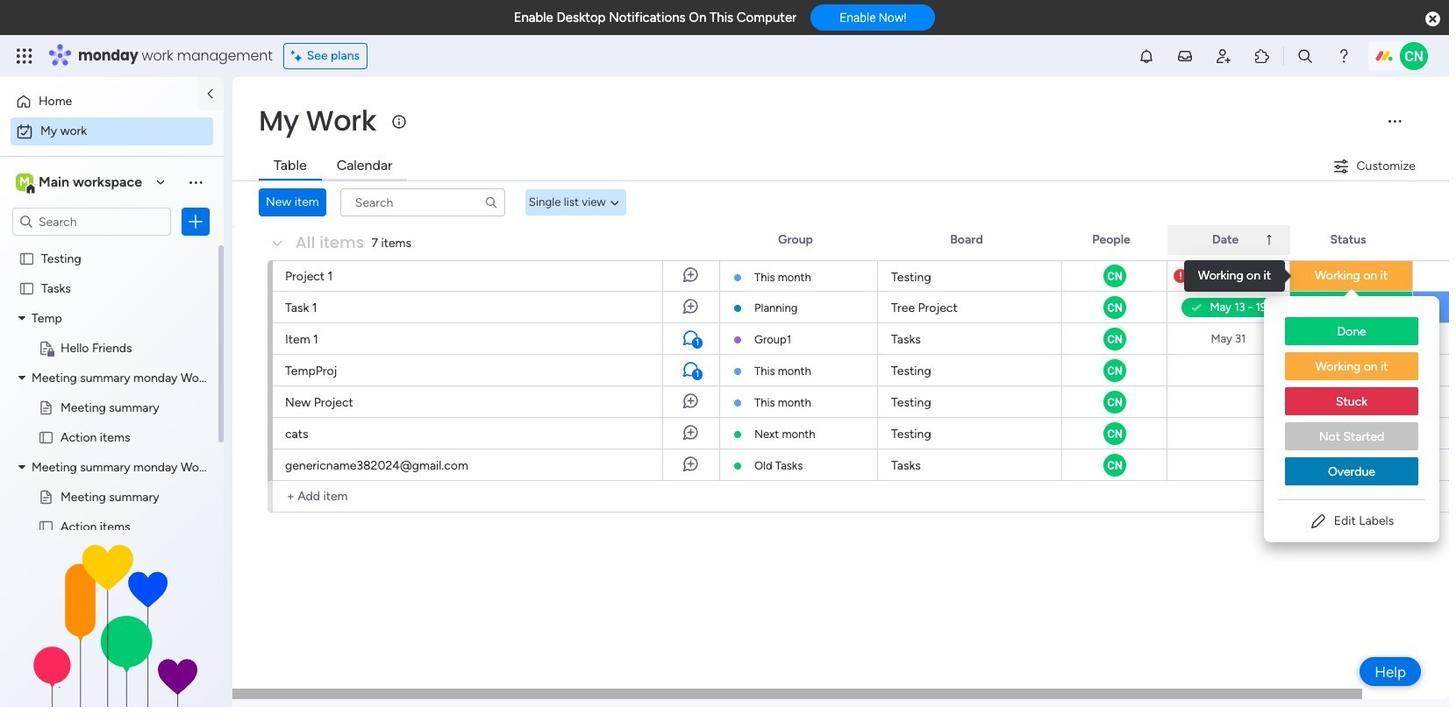 Task type: describe. For each thing, give the bounding box(es) containing it.
1 horizontal spatial menu image
[[1386, 112, 1404, 130]]

Search in workspace field
[[37, 212, 146, 232]]

update feed image
[[1176, 47, 1194, 65]]

options image
[[187, 213, 204, 231]]

2 tab from the left
[[322, 153, 407, 181]]

sort image
[[1262, 233, 1276, 247]]

workspace selection element
[[12, 168, 151, 197]]

cool name image
[[1400, 42, 1428, 70]]

see plans image
[[291, 46, 307, 66]]

0 horizontal spatial public board image
[[18, 280, 35, 297]]

0 horizontal spatial list box
[[0, 240, 230, 657]]

3 caret down image from the top
[[18, 461, 25, 473]]

1 vertical spatial menu image
[[187, 174, 204, 191]]

1 column header from the left
[[1168, 225, 1290, 255]]

lottie animation element
[[0, 531, 224, 708]]

1 tab from the left
[[259, 153, 322, 181]]

dapulse checkmark sign image
[[1192, 298, 1202, 317]]

lottie animation image
[[0, 531, 224, 708]]

1 horizontal spatial list box
[[1264, 304, 1439, 500]]

1 caret down image from the top
[[18, 312, 25, 324]]



Task type: vqa. For each thing, say whether or not it's contained in the screenshot.
the Update feed IMAGE
yes



Task type: locate. For each thing, give the bounding box(es) containing it.
1 horizontal spatial column header
[[1413, 225, 1449, 255]]

v2 overdue deadline image
[[1174, 268, 1188, 285]]

1 vertical spatial caret down image
[[18, 372, 25, 384]]

column header
[[1168, 225, 1290, 255], [1413, 225, 1449, 255]]

0 vertical spatial menu image
[[1386, 112, 1404, 130]]

dapulse close image
[[1425, 11, 1440, 28]]

private board image
[[38, 340, 54, 356]]

option
[[11, 88, 187, 116], [11, 118, 213, 146], [0, 243, 224, 246], [1285, 318, 1418, 347], [1285, 353, 1418, 382], [1285, 388, 1418, 418], [1285, 423, 1418, 453], [1285, 458, 1418, 488]]

menu image up the options icon on the left of page
[[187, 174, 204, 191]]

2 column header from the left
[[1413, 225, 1449, 255]]

caret down image
[[18, 312, 25, 324], [18, 372, 25, 384], [18, 461, 25, 473]]

search image
[[484, 196, 498, 210]]

2 vertical spatial caret down image
[[18, 461, 25, 473]]

1 horizontal spatial public board image
[[38, 429, 54, 446]]

None search field
[[340, 189, 505, 217]]

1 vertical spatial public board image
[[38, 429, 54, 446]]

monday marketplace image
[[1254, 47, 1271, 65]]

0 horizontal spatial column header
[[1168, 225, 1290, 255]]

list box
[[0, 240, 230, 657], [1264, 304, 1439, 500]]

tab
[[259, 153, 322, 181], [322, 153, 407, 181]]

Filter dashboard by text search field
[[340, 189, 505, 217]]

public board image
[[18, 250, 35, 267], [38, 399, 54, 416], [38, 489, 54, 505], [38, 518, 54, 535]]

help image
[[1335, 47, 1353, 65]]

public board image
[[18, 280, 35, 297], [38, 429, 54, 446]]

menu image
[[1386, 112, 1404, 130], [187, 174, 204, 191]]

2 caret down image from the top
[[18, 372, 25, 384]]

menu image down cool name icon
[[1386, 112, 1404, 130]]

tab list
[[259, 153, 407, 181]]

select product image
[[16, 47, 33, 65]]

edit labels image
[[1310, 513, 1327, 531]]

notifications image
[[1138, 47, 1155, 65]]

0 vertical spatial caret down image
[[18, 312, 25, 324]]

search everything image
[[1297, 47, 1314, 65]]

invite members image
[[1215, 47, 1232, 65]]

0 vertical spatial public board image
[[18, 280, 35, 297]]

0 horizontal spatial menu image
[[187, 174, 204, 191]]



